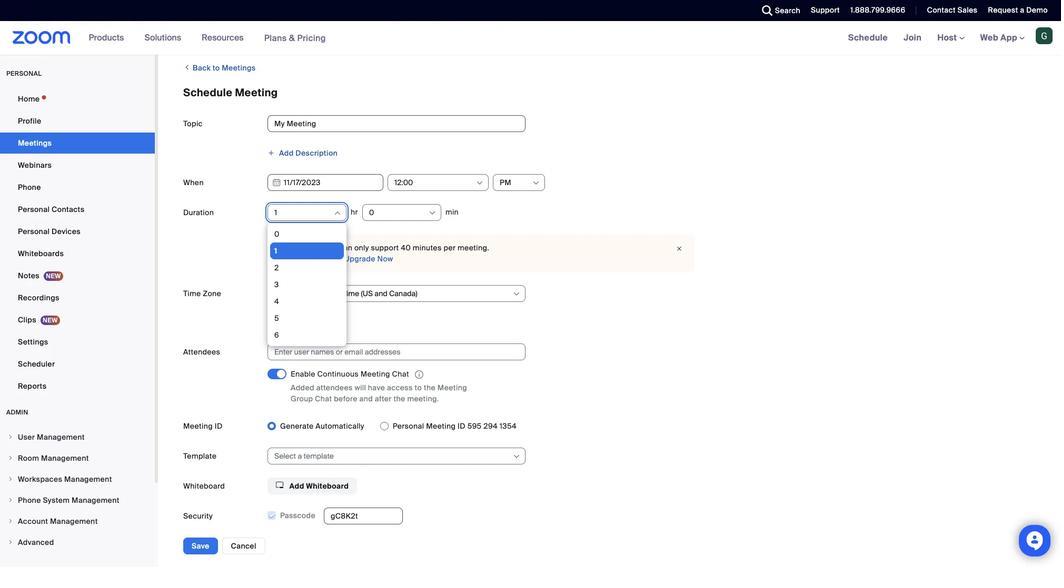 Task type: describe. For each thing, give the bounding box(es) containing it.
plan
[[322, 243, 337, 253]]

resources button
[[202, 21, 248, 55]]

passcode
[[414, 528, 450, 537]]

0 button
[[369, 205, 428, 221]]

user management menu item
[[0, 428, 155, 448]]

account management
[[18, 517, 98, 527]]

room management menu item
[[0, 449, 155, 469]]

workspaces management menu item
[[0, 470, 155, 490]]

can inside security group
[[451, 528, 465, 537]]

and inside added attendees will have access to the meeting group chat before and after the meeting.
[[359, 395, 373, 404]]

back to meetings link
[[183, 59, 256, 76]]

after
[[375, 395, 392, 404]]

access inside meet zoom ai companion, footer
[[317, 17, 343, 27]]

personal for personal meeting id 595 294 1354
[[393, 422, 424, 431]]

have for the
[[337, 528, 354, 537]]

the left invite
[[356, 528, 367, 537]]

profile
[[18, 116, 41, 126]]

1 button
[[274, 205, 333, 221]]

right image for workspaces management
[[7, 477, 14, 483]]

pm button
[[500, 175, 531, 191]]

management for room management
[[41, 454, 89, 463]]

0 for 0 1 2 3 4 5 6
[[274, 230, 279, 239]]

schedule meeting
[[183, 86, 278, 100]]

workspaces
[[18, 475, 62, 484]]

personal meeting id 595 294 1354
[[393, 422, 517, 431]]

3
[[274, 280, 279, 290]]

When text field
[[268, 174, 383, 191]]

duration
[[183, 208, 214, 217]]

added
[[291, 383, 314, 393]]

companion
[[363, 17, 405, 27]]

room
[[18, 454, 39, 463]]

left image
[[183, 62, 191, 73]]

right image for user
[[7, 434, 14, 441]]

now
[[377, 254, 393, 264]]

1.888.799.9666 button up schedule link
[[850, 5, 905, 15]]

none text field inside security group
[[324, 508, 403, 525]]

access inside added attendees will have access to the meeting group chat before and after the meeting.
[[387, 383, 413, 393]]

group
[[291, 395, 313, 404]]

id inside meeting id option group
[[458, 422, 466, 431]]

or
[[405, 528, 412, 537]]

product information navigation
[[81, 21, 334, 55]]

management for account management
[[50, 517, 98, 527]]

plans & pricing
[[264, 32, 326, 43]]

your
[[276, 243, 292, 253]]

3 ai from the left
[[354, 17, 362, 27]]

meeting id option group
[[268, 418, 1036, 435]]

the right "join"
[[482, 528, 493, 537]]

your current plan can only support 40 minutes per meeting. need more time? upgrade now
[[276, 243, 489, 264]]

phone system management menu item
[[0, 491, 155, 511]]

phone for phone system management
[[18, 496, 41, 506]]

security group
[[267, 508, 1036, 568]]

0 horizontal spatial upgrade
[[192, 17, 223, 27]]

security
[[183, 512, 213, 521]]

right image for room
[[7, 456, 14, 462]]

personal devices
[[18, 227, 81, 236]]

meeting up template at the left bottom
[[183, 422, 213, 431]]

show options image for 0
[[428, 209, 436, 217]]

1 ai from the left
[[56, 17, 64, 27]]

only
[[280, 528, 296, 537]]

294
[[484, 422, 498, 431]]

reports
[[18, 382, 47, 391]]

admin menu menu
[[0, 428, 155, 554]]

close image
[[673, 244, 686, 254]]

enable
[[291, 370, 315, 379]]

2
[[274, 263, 279, 273]]

demo
[[1026, 5, 1048, 15]]

Topic text field
[[268, 115, 526, 132]]

0 for 0
[[369, 208, 374, 217]]

invite
[[369, 528, 389, 537]]

management down workspaces management menu item
[[72, 496, 119, 506]]

zone
[[203, 289, 221, 299]]

management for workspaces management
[[64, 475, 112, 484]]

workspaces management
[[18, 475, 112, 484]]

40
[[401, 243, 411, 253]]

home link
[[0, 88, 155, 110]]

profile link
[[0, 111, 155, 132]]

phone link
[[0, 177, 155, 198]]

advanced menu item
[[0, 533, 155, 553]]

the right after
[[394, 395, 405, 404]]

plans
[[264, 32, 287, 43]]

one
[[257, 17, 272, 27]]

at
[[407, 17, 414, 27]]

room management
[[18, 454, 89, 463]]

your
[[112, 17, 128, 27]]

0 horizontal spatial meeting
[[317, 319, 347, 328]]

resources
[[202, 32, 244, 43]]

search button
[[754, 0, 803, 21]]

request a demo
[[988, 5, 1048, 15]]

595
[[467, 422, 482, 431]]

web
[[980, 32, 998, 43]]

enable continuous meeting chat application
[[291, 369, 491, 381]]

show options image for pm
[[532, 179, 540, 187]]

support
[[811, 5, 840, 15]]

automatically
[[316, 422, 364, 431]]

select meeting template text field
[[274, 449, 512, 465]]

meeting. inside added attendees will have access to the meeting group chat before and after the meeting.
[[407, 395, 439, 404]]

web app button
[[980, 32, 1025, 43]]

save
[[192, 542, 209, 551]]

personal devices link
[[0, 221, 155, 242]]

6
[[274, 331, 279, 340]]

user management
[[18, 433, 85, 442]]

link
[[390, 528, 403, 537]]

contact
[[927, 5, 956, 15]]

2 ai from the left
[[146, 17, 153, 27]]

continuous
[[317, 370, 359, 379]]

system
[[43, 496, 70, 506]]

1 id from the left
[[215, 422, 223, 431]]

meeting inside option group
[[426, 422, 456, 431]]

add whiteboard
[[288, 482, 349, 491]]

meeting inside application
[[361, 370, 390, 379]]

personal for personal contacts
[[18, 205, 50, 214]]

clips link
[[0, 310, 155, 331]]

schedule for schedule
[[848, 32, 888, 43]]

app
[[1001, 32, 1017, 43]]

right image for account management
[[7, 519, 14, 525]]

meet
[[13, 17, 32, 27]]

admin
[[6, 409, 28, 417]]

1 inside popup button
[[274, 208, 277, 217]]

companion,
[[66, 17, 110, 27]]

learn more about enable continuous meeting chat image
[[412, 370, 427, 380]]

meet zoom ai companion, footer
[[0, 4, 1061, 41]]

recordings link
[[0, 288, 155, 309]]

add for add description
[[279, 149, 294, 158]]

to inside added attendees will have access to the meeting group chat before and after the meeting.
[[415, 383, 422, 393]]

meeting inside added attendees will have access to the meeting group chat before and after the meeting.
[[438, 383, 467, 393]]

meeting inside security group
[[495, 528, 525, 537]]

recurring meeting
[[280, 319, 347, 328]]

1.888.799.9666 button up join
[[842, 0, 908, 21]]

and inside meet zoom ai companion, footer
[[288, 17, 302, 27]]

upgrade now link
[[342, 254, 393, 264]]

hide options image
[[333, 209, 342, 217]]

have for access
[[368, 383, 385, 393]]

show options image for the select start time text box
[[476, 179, 484, 187]]

products button
[[89, 21, 129, 55]]

search
[[775, 6, 800, 15]]

schedule for schedule meeting
[[183, 86, 232, 100]]



Task type: locate. For each thing, give the bounding box(es) containing it.
1 right image from the top
[[7, 434, 14, 441]]

can left 'only'
[[339, 243, 352, 253]]

1 whiteboard from the left
[[183, 482, 225, 491]]

phone inside 'personal menu' menu
[[18, 183, 41, 192]]

meeting. down learn more about enable continuous meeting chat icon at the bottom left of the page
[[407, 395, 439, 404]]

select time zone text field
[[274, 286, 512, 302]]

1 vertical spatial chat
[[315, 395, 332, 404]]

to inside back to meetings link
[[213, 63, 220, 73]]

1 horizontal spatial schedule
[[848, 32, 888, 43]]

personal inside meeting id option group
[[393, 422, 424, 431]]

1 vertical spatial can
[[451, 528, 465, 537]]

0 vertical spatial 0
[[369, 208, 374, 217]]

0 vertical spatial show options image
[[476, 179, 484, 187]]

schedule inside schedule link
[[848, 32, 888, 43]]

to up "resources"
[[225, 17, 232, 27]]

2 horizontal spatial upgrade
[[484, 17, 516, 27]]

add for add whiteboard
[[289, 482, 304, 491]]

the down learn more about enable continuous meeting chat icon at the bottom left of the page
[[424, 383, 436, 393]]

1 up your
[[274, 208, 277, 217]]

2 id from the left
[[458, 422, 466, 431]]

0 vertical spatial schedule
[[848, 32, 888, 43]]

1 horizontal spatial chat
[[392, 370, 409, 379]]

0 up your
[[274, 230, 279, 239]]

0 horizontal spatial show options image
[[428, 209, 436, 217]]

zoom up 'zoom logo'
[[33, 17, 54, 27]]

1 vertical spatial and
[[359, 395, 373, 404]]

settings
[[18, 338, 48, 347]]

add up passcode
[[289, 482, 304, 491]]

personal up personal devices
[[18, 205, 50, 214]]

ai left 'companion'
[[354, 17, 362, 27]]

1 horizontal spatial and
[[359, 395, 373, 404]]

whiteboards link
[[0, 243, 155, 264]]

personal
[[18, 205, 50, 214], [18, 227, 50, 236], [393, 422, 424, 431]]

have up after
[[368, 383, 385, 393]]

2 zoom from the left
[[234, 17, 255, 27]]

more
[[297, 254, 316, 264]]

request a demo link
[[980, 0, 1061, 21], [988, 5, 1048, 15]]

1 vertical spatial personal
[[18, 227, 50, 236]]

1 vertical spatial add
[[289, 482, 304, 491]]

0 horizontal spatial zoom
[[33, 17, 54, 27]]

1 up 2
[[274, 246, 277, 256]]

advanced
[[18, 538, 54, 548]]

1 horizontal spatial meeting
[[495, 528, 525, 537]]

per
[[444, 243, 456, 253]]

2 1 from the top
[[274, 246, 277, 256]]

right image left room
[[7, 456, 14, 462]]

right image inside advanced menu item
[[7, 540, 14, 546]]

chat inside application
[[392, 370, 409, 379]]

right image for phone
[[7, 498, 14, 504]]

upgrade right cost.
[[484, 17, 516, 27]]

meeting. inside your current plan can only support 40 minutes per meeting. need more time? upgrade now
[[458, 243, 489, 253]]

right image left advanced
[[7, 540, 14, 546]]

notes
[[18, 271, 39, 281]]

attendees
[[183, 348, 220, 357]]

1 vertical spatial meeting.
[[407, 395, 439, 404]]

banner containing products
[[0, 21, 1061, 55]]

1 vertical spatial 0
[[274, 230, 279, 239]]

banner
[[0, 21, 1061, 55]]

1 horizontal spatial access
[[387, 383, 413, 393]]

list box containing 0
[[270, 226, 344, 568]]

web app
[[980, 32, 1017, 43]]

show options image for select meeting template text box
[[512, 453, 521, 461]]

time?
[[318, 254, 338, 264]]

description
[[296, 149, 338, 158]]

schedule down the back
[[183, 86, 232, 100]]

have right who
[[337, 528, 354, 537]]

chat left learn more about enable continuous meeting chat icon at the bottom left of the page
[[392, 370, 409, 379]]

management up room management
[[37, 433, 85, 442]]

right image inside account management menu item
[[7, 519, 14, 525]]

1 horizontal spatial show options image
[[512, 453, 521, 461]]

hr
[[351, 207, 358, 217]]

0 horizontal spatial chat
[[315, 395, 332, 404]]

2 whiteboard from the left
[[306, 482, 349, 491]]

1 horizontal spatial whiteboard
[[306, 482, 349, 491]]

2 vertical spatial personal
[[393, 422, 424, 431]]

meetings link
[[0, 133, 155, 154]]

1 vertical spatial access
[[387, 383, 413, 393]]

join
[[467, 528, 480, 537]]

upgrade up "resources"
[[192, 17, 223, 27]]

2 horizontal spatial ai
[[354, 17, 362, 27]]

2 vertical spatial show options image
[[512, 290, 521, 299]]

ai up 'zoom logo'
[[56, 17, 64, 27]]

request
[[988, 5, 1018, 15]]

0 vertical spatial meetings
[[222, 63, 256, 73]]

to left 'companion'
[[345, 17, 352, 27]]

before
[[334, 395, 357, 404]]

added attendees will have access to the meeting group chat before and after the meeting.
[[291, 383, 467, 404]]

meetings
[[222, 63, 256, 73], [18, 138, 52, 148]]

0 inside 'list box'
[[274, 230, 279, 239]]

scheduler link
[[0, 354, 155, 375]]

solutions
[[145, 32, 181, 43]]

id
[[215, 422, 223, 431], [458, 422, 466, 431]]

upgrade inside your current plan can only support 40 minutes per meeting. need more time? upgrade now
[[344, 254, 375, 264]]

the
[[424, 383, 436, 393], [394, 395, 405, 404], [356, 528, 367, 537], [482, 528, 493, 537]]

chat inside added attendees will have access to the meeting group chat before and after the meeting.
[[315, 395, 332, 404]]

management for user management
[[37, 433, 85, 442]]

right image left user
[[7, 434, 14, 441]]

time zone
[[183, 289, 221, 299]]

management up advanced menu item
[[50, 517, 98, 527]]

1 horizontal spatial meetings
[[222, 63, 256, 73]]

who
[[320, 528, 335, 537]]

meetings up schedule meeting
[[222, 63, 256, 73]]

1 vertical spatial right image
[[7, 519, 14, 525]]

account management menu item
[[0, 512, 155, 532]]

meeting up added attendees will have access to the meeting group chat before and after the meeting.
[[361, 370, 390, 379]]

have inside added attendees will have access to the meeting group chat before and after the meeting.
[[368, 383, 385, 393]]

ai right new
[[146, 17, 153, 27]]

1.888.799.9666
[[850, 5, 905, 15]]

1354
[[500, 422, 517, 431]]

access right get
[[317, 17, 343, 27]]

right image inside room management menu item
[[7, 456, 14, 462]]

1 vertical spatial meetings
[[18, 138, 52, 148]]

have inside security group
[[337, 528, 354, 537]]

meeting right "join"
[[495, 528, 525, 537]]

save button
[[183, 538, 218, 555]]

settings link
[[0, 332, 155, 353]]

0 inside popup button
[[369, 208, 374, 217]]

pm
[[500, 178, 511, 187]]

phone inside menu item
[[18, 496, 41, 506]]

access down enable continuous meeting chat application
[[387, 383, 413, 393]]

0 horizontal spatial whiteboard
[[183, 482, 225, 491]]

0 right "hr"
[[369, 208, 374, 217]]

schedule link
[[840, 21, 896, 55]]

support
[[371, 243, 399, 253]]

add image
[[268, 150, 275, 157]]

recordings
[[18, 293, 59, 303]]

chat down attendees
[[315, 395, 332, 404]]

0 horizontal spatial id
[[215, 422, 223, 431]]

1 horizontal spatial meeting.
[[458, 243, 489, 253]]

contact sales
[[927, 5, 978, 15]]

5
[[274, 314, 279, 323]]

products
[[89, 32, 124, 43]]

whiteboard inside button
[[306, 482, 349, 491]]

and down will
[[359, 395, 373, 404]]

1 horizontal spatial ai
[[146, 17, 153, 27]]

1 horizontal spatial show options image
[[512, 290, 521, 299]]

phone system management
[[18, 496, 119, 506]]

1 vertical spatial schedule
[[183, 86, 232, 100]]

ai
[[56, 17, 64, 27], [146, 17, 153, 27], [354, 17, 362, 27]]

upgrade down 'only'
[[344, 254, 375, 264]]

cancel
[[231, 542, 256, 551]]

1 vertical spatial phone
[[18, 496, 41, 506]]

show options image
[[476, 179, 484, 187], [512, 453, 521, 461]]

meeting
[[317, 319, 347, 328], [495, 528, 525, 537]]

right image left system
[[7, 498, 14, 504]]

and
[[288, 17, 302, 27], [359, 395, 373, 404]]

meeting down back to meetings
[[235, 86, 278, 100]]

1 horizontal spatial can
[[451, 528, 465, 537]]

management inside menu item
[[37, 433, 85, 442]]

2 horizontal spatial show options image
[[532, 179, 540, 187]]

contact sales link
[[919, 0, 980, 21], [927, 5, 978, 15]]

enable continuous meeting chat
[[291, 370, 409, 379]]

meeting right recurring
[[317, 319, 347, 328]]

&
[[289, 32, 295, 43]]

add right "add" image
[[279, 149, 294, 158]]

personal
[[6, 70, 42, 78]]

need
[[276, 254, 295, 264]]

0 vertical spatial show options image
[[532, 179, 540, 187]]

1 inside the 0 1 2 3 4 5 6
[[274, 246, 277, 256]]

and left get
[[288, 17, 302, 27]]

zoom logo image
[[13, 31, 70, 44]]

2 phone from the top
[[18, 496, 41, 506]]

1 horizontal spatial 0
[[369, 208, 374, 217]]

1 phone from the top
[[18, 183, 41, 192]]

4 right image from the top
[[7, 540, 14, 546]]

user
[[18, 433, 35, 442]]

can left "join"
[[451, 528, 465, 537]]

host button
[[937, 32, 964, 43]]

phone up account
[[18, 496, 41, 506]]

meeting id
[[183, 422, 223, 431]]

to right the back
[[213, 63, 220, 73]]

0 horizontal spatial can
[[339, 243, 352, 253]]

right image left account
[[7, 519, 14, 525]]

meeting left 595
[[426, 422, 456, 431]]

clips
[[18, 315, 36, 325]]

0 vertical spatial personal
[[18, 205, 50, 214]]

reports link
[[0, 376, 155, 397]]

personal up select meeting template text box
[[393, 422, 424, 431]]

1 vertical spatial show options image
[[512, 453, 521, 461]]

phone
[[18, 183, 41, 192], [18, 496, 41, 506]]

cancel button
[[222, 538, 265, 555]]

webinars
[[18, 161, 52, 170]]

1 vertical spatial have
[[337, 528, 354, 537]]

1 vertical spatial show options image
[[428, 209, 436, 217]]

notes link
[[0, 265, 155, 286]]

0 horizontal spatial show options image
[[476, 179, 484, 187]]

1 vertical spatial 1
[[274, 246, 277, 256]]

None text field
[[324, 508, 403, 525]]

phone down "webinars"
[[18, 183, 41, 192]]

0 vertical spatial and
[[288, 17, 302, 27]]

Persistent Chat, enter email address,Enter user names or email addresses text field
[[274, 344, 509, 360]]

solutions button
[[145, 21, 186, 55]]

scheduler
[[18, 360, 55, 369]]

phone for phone
[[18, 183, 41, 192]]

get
[[304, 17, 315, 27]]

new
[[130, 17, 144, 27]]

can
[[339, 243, 352, 253], [451, 528, 465, 537]]

profile picture image
[[1036, 27, 1053, 44]]

sales
[[958, 5, 978, 15]]

show options image
[[532, 179, 540, 187], [428, 209, 436, 217], [512, 290, 521, 299]]

management up phone system management menu item
[[64, 475, 112, 484]]

can inside your current plan can only support 40 minutes per meeting. need more time? upgrade now
[[339, 243, 352, 253]]

generate automatically
[[280, 422, 364, 431]]

list box
[[270, 226, 344, 568]]

whiteboards
[[18, 249, 64, 259]]

management up workspaces management
[[41, 454, 89, 463]]

add description button
[[268, 145, 338, 161]]

meetings inside 'personal menu' menu
[[18, 138, 52, 148]]

2 right image from the top
[[7, 456, 14, 462]]

0 horizontal spatial and
[[288, 17, 302, 27]]

3 right image from the top
[[7, 498, 14, 504]]

personal menu menu
[[0, 88, 155, 398]]

id up template at the left bottom
[[215, 422, 223, 431]]

0 horizontal spatial have
[[337, 528, 354, 537]]

0 vertical spatial phone
[[18, 183, 41, 192]]

whiteboard down template at the left bottom
[[183, 482, 225, 491]]

id left 595
[[458, 422, 466, 431]]

1 zoom from the left
[[33, 17, 54, 27]]

right image inside workspaces management menu item
[[7, 477, 14, 483]]

show options image left pm
[[476, 179, 484, 187]]

time
[[183, 289, 201, 299]]

right image inside phone system management menu item
[[7, 498, 14, 504]]

back to meetings
[[191, 63, 256, 73]]

0 horizontal spatial meeting.
[[407, 395, 439, 404]]

1 vertical spatial meeting
[[495, 528, 525, 537]]

0 vertical spatial can
[[339, 243, 352, 253]]

to down learn more about enable continuous meeting chat icon at the bottom left of the page
[[415, 383, 422, 393]]

zoom left one
[[234, 17, 255, 27]]

1 horizontal spatial id
[[458, 422, 466, 431]]

right image
[[7, 434, 14, 441], [7, 456, 14, 462], [7, 498, 14, 504], [7, 540, 14, 546]]

right image
[[7, 477, 14, 483], [7, 519, 14, 525]]

whiteboard up passcode
[[306, 482, 349, 491]]

0 horizontal spatial schedule
[[183, 86, 232, 100]]

personal up whiteboards
[[18, 227, 50, 236]]

0 horizontal spatial ai
[[56, 17, 64, 27]]

schedule
[[848, 32, 888, 43], [183, 86, 232, 100]]

back
[[193, 63, 211, 73]]

pricing
[[297, 32, 326, 43]]

no
[[416, 17, 425, 27]]

personal contacts link
[[0, 199, 155, 220]]

0 horizontal spatial 0
[[274, 230, 279, 239]]

upgrade today link
[[484, 17, 539, 27]]

meeting up 'personal meeting id 595 294 1354'
[[438, 383, 467, 393]]

generate
[[280, 422, 314, 431]]

1 horizontal spatial upgrade
[[344, 254, 375, 264]]

show options image down 1354
[[512, 453, 521, 461]]

right image inside 'user management' menu item
[[7, 434, 14, 441]]

0 vertical spatial access
[[317, 17, 343, 27]]

meetings up "webinars"
[[18, 138, 52, 148]]

personal for personal devices
[[18, 227, 50, 236]]

0 vertical spatial meeting.
[[458, 243, 489, 253]]

a
[[1020, 5, 1024, 15]]

2 right image from the top
[[7, 519, 14, 525]]

add whiteboard button
[[268, 478, 357, 495]]

0 vertical spatial right image
[[7, 477, 14, 483]]

1 right image from the top
[[7, 477, 14, 483]]

right image left workspaces in the bottom of the page
[[7, 477, 14, 483]]

only users who have the invite link or passcode can join the meeting
[[280, 528, 525, 537]]

support link
[[803, 0, 842, 21], [811, 5, 840, 15]]

only
[[354, 243, 369, 253]]

1 1 from the top
[[274, 208, 277, 217]]

0 vertical spatial meeting
[[317, 319, 347, 328]]

plans & pricing link
[[264, 32, 326, 43], [264, 32, 326, 43]]

meetings navigation
[[840, 21, 1061, 55]]

meeting. right 'per'
[[458, 243, 489, 253]]

schedule down "1.888.799.9666"
[[848, 32, 888, 43]]

1 horizontal spatial zoom
[[234, 17, 255, 27]]

assistant!
[[155, 17, 190, 27]]

0 horizontal spatial meetings
[[18, 138, 52, 148]]

0 vertical spatial 1
[[274, 208, 277, 217]]

0 vertical spatial have
[[368, 383, 385, 393]]

1 horizontal spatial have
[[368, 383, 385, 393]]

0 vertical spatial add
[[279, 149, 294, 158]]

0 horizontal spatial access
[[317, 17, 343, 27]]

select start time text field
[[394, 175, 475, 191]]

0 vertical spatial chat
[[392, 370, 409, 379]]

attendees
[[316, 383, 353, 393]]

minutes
[[413, 243, 442, 253]]



Task type: vqa. For each thing, say whether or not it's contained in the screenshot.
edit user photo
no



